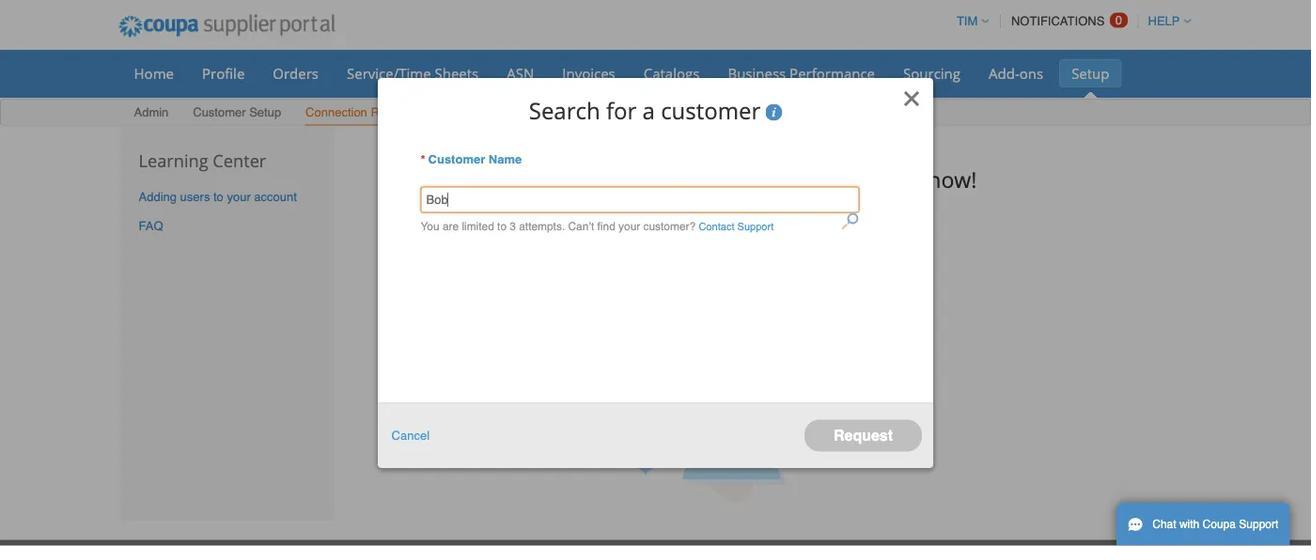 Task type: vqa. For each thing, say whether or not it's contained in the screenshot.
Telephone Country Code Image
no



Task type: locate. For each thing, give the bounding box(es) containing it.
customer inside search for a customer dialog
[[661, 95, 761, 125]]

add-ons
[[989, 63, 1043, 83]]

1 horizontal spatial support
[[1239, 518, 1278, 531]]

request inside button
[[834, 427, 893, 444]]

orders link
[[261, 59, 331, 87]]

customer right first
[[827, 165, 922, 194]]

users
[[180, 190, 210, 204]]

your down center
[[227, 190, 251, 204]]

search down contact
[[704, 235, 754, 253]]

asn
[[507, 63, 534, 83]]

close image
[[903, 89, 922, 108]]

search inside dialog
[[529, 95, 600, 125]]

setup inside customer setup link
[[249, 105, 281, 119]]

search for search
[[704, 235, 754, 253]]

chat with coupa support button
[[1117, 503, 1290, 546]]

2 horizontal spatial your
[[730, 165, 776, 194]]

0 horizontal spatial setup
[[249, 105, 281, 119]]

0 horizontal spatial customer
[[193, 105, 246, 119]]

search
[[529, 95, 600, 125], [704, 235, 754, 253]]

to left the 3
[[497, 221, 507, 233]]

asn link
[[495, 59, 546, 87]]

are
[[443, 221, 459, 233]]

1 horizontal spatial a
[[642, 95, 655, 125]]

a up can't
[[569, 165, 581, 194]]

service/time sheets link
[[335, 59, 491, 87]]

request
[[481, 165, 563, 194], [834, 427, 893, 444]]

1 vertical spatial setup
[[249, 105, 281, 119]]

learning center
[[139, 149, 266, 172]]

connection requests link
[[305, 101, 423, 125]]

customer inside dialog
[[428, 152, 485, 166]]

search for search for a customer
[[529, 95, 600, 125]]

setup down orders link
[[249, 105, 281, 119]]

0 vertical spatial customer
[[661, 95, 761, 125]]

0 horizontal spatial request
[[481, 165, 563, 194]]

1 vertical spatial request
[[834, 427, 893, 444]]

cancel button
[[392, 426, 430, 445]]

add-
[[989, 63, 1019, 83]]

0 vertical spatial setup
[[1072, 63, 1109, 83]]

1 horizontal spatial to
[[497, 221, 507, 233]]

orders
[[273, 63, 319, 83]]

to right users
[[213, 190, 224, 204]]

search inside button
[[704, 235, 754, 253]]

1 vertical spatial a
[[569, 165, 581, 194]]

0 horizontal spatial support
[[737, 221, 774, 233]]

customer down profile link
[[193, 105, 246, 119]]

0 vertical spatial support
[[737, 221, 774, 233]]

1 horizontal spatial search
[[704, 235, 754, 253]]

business performance
[[728, 63, 875, 83]]

0 horizontal spatial customer
[[661, 95, 761, 125]]

with
[[1179, 518, 1199, 531]]

0 horizontal spatial a
[[569, 165, 581, 194]]

1 horizontal spatial your
[[618, 221, 640, 233]]

1 vertical spatial support
[[1239, 518, 1278, 531]]

contact support button
[[699, 217, 774, 237]]

your
[[730, 165, 776, 194], [227, 190, 251, 204], [618, 221, 640, 233]]

1 horizontal spatial customer
[[827, 165, 922, 194]]

invoices link
[[550, 59, 628, 87]]

customer right *
[[428, 152, 485, 166]]

1 vertical spatial customer
[[827, 165, 922, 194]]

sheets
[[435, 63, 479, 83]]

0 horizontal spatial search
[[529, 95, 600, 125]]

customer
[[661, 95, 761, 125], [827, 165, 922, 194]]

business
[[728, 63, 786, 83]]

1 horizontal spatial request
[[834, 427, 893, 444]]

to
[[704, 165, 724, 194], [213, 190, 224, 204], [497, 221, 507, 233]]

connection
[[306, 105, 367, 119]]

1 vertical spatial customer
[[428, 152, 485, 166]]

to inside dialog
[[497, 221, 507, 233]]

support right contact
[[737, 221, 774, 233]]

1 horizontal spatial customer
[[428, 152, 485, 166]]

customer down catalogs link
[[661, 95, 761, 125]]

to up contact
[[704, 165, 724, 194]]

to for connection
[[704, 165, 724, 194]]

support inside you are limited to 3 attempts. can't find your customer? contact support
[[737, 221, 774, 233]]

request button
[[805, 420, 922, 452]]

support
[[737, 221, 774, 233], [1239, 518, 1278, 531]]

adding
[[139, 190, 177, 204]]

0 vertical spatial request
[[481, 165, 563, 194]]

request for request a connection to your first customer now!
[[481, 165, 563, 194]]

1 horizontal spatial setup
[[1072, 63, 1109, 83]]

0 horizontal spatial your
[[227, 190, 251, 204]]

setup right ons
[[1072, 63, 1109, 83]]

chat
[[1152, 518, 1176, 531]]

faq link
[[139, 219, 163, 233]]

to for limited
[[497, 221, 507, 233]]

requests
[[371, 105, 422, 119]]

0 vertical spatial a
[[642, 95, 655, 125]]

a right for
[[642, 95, 655, 125]]

0 vertical spatial search
[[529, 95, 600, 125]]

2 horizontal spatial to
[[704, 165, 724, 194]]

1 vertical spatial search
[[704, 235, 754, 253]]

faq
[[139, 219, 163, 233]]

setup
[[1072, 63, 1109, 83], [249, 105, 281, 119]]

search button
[[670, 228, 788, 260]]

cancel
[[392, 429, 430, 443]]

your left first
[[730, 165, 776, 194]]

connection
[[586, 165, 698, 194]]

customer
[[193, 105, 246, 119], [428, 152, 485, 166]]

0 vertical spatial customer
[[193, 105, 246, 119]]

support right coupa
[[1239, 518, 1278, 531]]

attempts.
[[519, 221, 565, 233]]

account
[[254, 190, 297, 204]]

your inside search for a customer dialog
[[618, 221, 640, 233]]

a
[[642, 95, 655, 125], [569, 165, 581, 194]]

coupa
[[1203, 518, 1236, 531]]

search down invoices link in the left top of the page
[[529, 95, 600, 125]]

admin link
[[133, 101, 170, 125]]

request a connection to your first customer now!
[[481, 165, 977, 194]]

your right find
[[618, 221, 640, 233]]



Task type: describe. For each thing, give the bounding box(es) containing it.
home link
[[122, 59, 186, 87]]

add-ons link
[[976, 59, 1056, 87]]

setup link
[[1059, 59, 1122, 87]]

customer setup link
[[192, 101, 282, 125]]

you
[[421, 221, 439, 233]]

* customer name
[[421, 152, 522, 166]]

customer?
[[643, 221, 696, 233]]

admin
[[134, 105, 169, 119]]

catalogs link
[[631, 59, 712, 87]]

find
[[597, 221, 615, 233]]

adding users to your account link
[[139, 190, 297, 204]]

home
[[134, 63, 174, 83]]

setup inside setup link
[[1072, 63, 1109, 83]]

performance
[[790, 63, 875, 83]]

connection requests
[[306, 105, 422, 119]]

for
[[606, 95, 637, 125]]

request for request
[[834, 427, 893, 444]]

Type to search for a customer text field
[[421, 187, 859, 213]]

service/time
[[347, 63, 431, 83]]

adding users to your account
[[139, 190, 297, 204]]

now!
[[928, 165, 977, 194]]

support inside button
[[1239, 518, 1278, 531]]

learning
[[139, 149, 208, 172]]

profile link
[[190, 59, 257, 87]]

search for a customer dialog
[[378, 78, 933, 468]]

3
[[510, 221, 516, 233]]

coupa supplier portal image
[[106, 3, 348, 50]]

you are limited to 3 attempts. can't find your customer? contact support
[[421, 221, 774, 233]]

search for a customer
[[529, 95, 761, 125]]

0 horizontal spatial to
[[213, 190, 224, 204]]

catalogs
[[644, 63, 700, 83]]

name
[[489, 152, 522, 166]]

business performance link
[[716, 59, 887, 87]]

center
[[213, 149, 266, 172]]

limited
[[462, 221, 494, 233]]

customer setup
[[193, 105, 281, 119]]

sourcing
[[903, 63, 961, 83]]

profile
[[202, 63, 245, 83]]

ons
[[1019, 63, 1043, 83]]

invoices
[[562, 63, 615, 83]]

*
[[421, 152, 425, 166]]

chat with coupa support
[[1152, 518, 1278, 531]]

sourcing link
[[891, 59, 973, 87]]

a inside dialog
[[642, 95, 655, 125]]

service/time sheets
[[347, 63, 479, 83]]

contact
[[699, 221, 734, 233]]

first
[[781, 165, 821, 194]]

can't
[[568, 221, 594, 233]]



